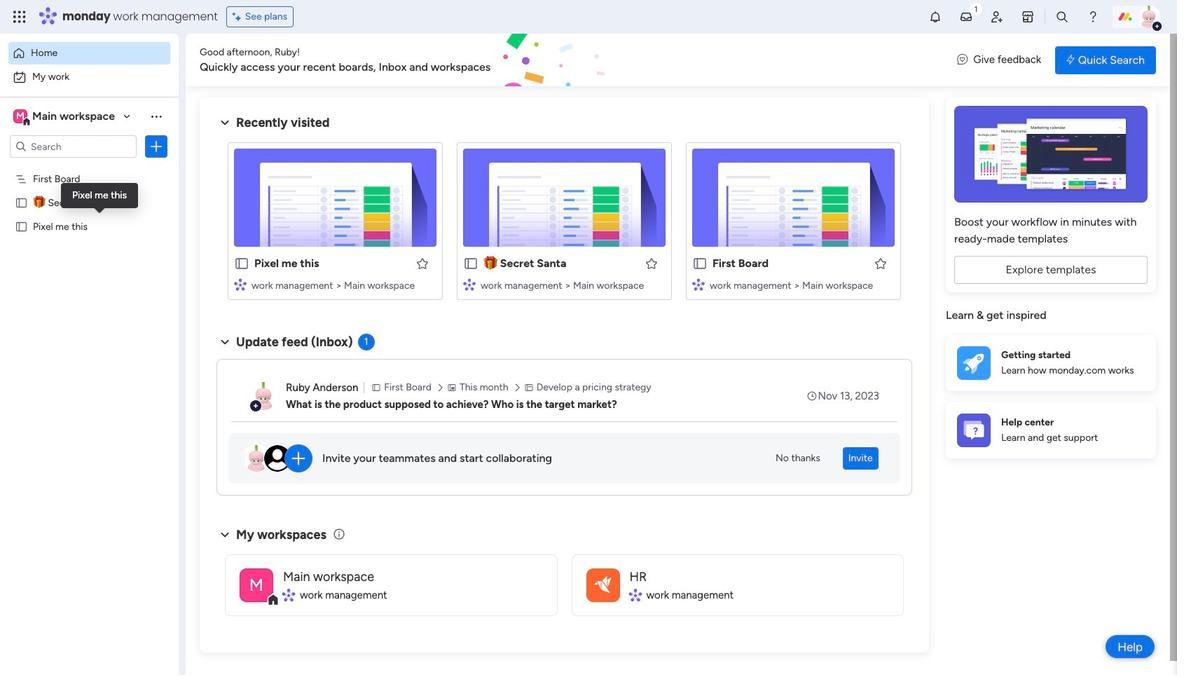 Task type: describe. For each thing, give the bounding box(es) containing it.
0 horizontal spatial workspace image
[[13, 109, 27, 124]]

public board image for 1st add to favorites icon from left
[[234, 256, 250, 271]]

2 public board image from the top
[[15, 219, 28, 233]]

invite members image
[[991, 10, 1005, 24]]

component image
[[693, 278, 705, 291]]

v2 user feedback image
[[958, 52, 968, 68]]

1 vertical spatial option
[[8, 66, 170, 88]]

see plans image
[[233, 9, 245, 25]]

public board image for first add to favorites icon from right
[[693, 256, 708, 271]]

getting started element
[[946, 335, 1157, 391]]

templates image image
[[959, 106, 1144, 203]]

Search in workspace field
[[29, 138, 117, 155]]

0 horizontal spatial workspace image
[[240, 568, 273, 602]]

2 add to favorites image from the left
[[874, 256, 888, 270]]



Task type: vqa. For each thing, say whether or not it's contained in the screenshot.
Main Content
no



Task type: locate. For each thing, give the bounding box(es) containing it.
2 horizontal spatial public board image
[[693, 256, 708, 271]]

public board image
[[15, 196, 28, 209], [15, 219, 28, 233]]

2 vertical spatial option
[[0, 166, 179, 169]]

2 public board image from the left
[[463, 256, 479, 271]]

1 public board image from the left
[[234, 256, 250, 271]]

monday marketplace image
[[1022, 10, 1036, 24]]

0 vertical spatial ruby anderson image
[[1139, 6, 1161, 28]]

0 vertical spatial public board image
[[15, 196, 28, 209]]

1 vertical spatial public board image
[[15, 219, 28, 233]]

1 vertical spatial workspace image
[[586, 568, 620, 602]]

workspace options image
[[149, 109, 163, 123]]

1 public board image from the top
[[15, 196, 28, 209]]

help image
[[1087, 10, 1101, 24]]

select product image
[[13, 10, 27, 24]]

close update feed (inbox) image
[[217, 334, 233, 351]]

notifications image
[[929, 10, 943, 24]]

1 horizontal spatial workspace image
[[586, 568, 620, 602]]

workspace selection element
[[13, 108, 117, 126]]

add to favorites image
[[416, 256, 430, 270], [874, 256, 888, 270]]

v2 bolt switch image
[[1067, 52, 1075, 68]]

0 horizontal spatial add to favorites image
[[416, 256, 430, 270]]

option
[[8, 42, 170, 65], [8, 66, 170, 88], [0, 166, 179, 169]]

0 vertical spatial workspace image
[[13, 109, 27, 124]]

options image
[[149, 140, 163, 154]]

0 horizontal spatial public board image
[[234, 256, 250, 271]]

1 element
[[358, 334, 375, 351]]

close my workspaces image
[[217, 526, 233, 543]]

quick search results list box
[[217, 131, 913, 317]]

search everything image
[[1056, 10, 1070, 24]]

ruby anderson image
[[1139, 6, 1161, 28], [250, 382, 278, 410]]

3 public board image from the left
[[693, 256, 708, 271]]

0 horizontal spatial ruby anderson image
[[250, 382, 278, 410]]

1 horizontal spatial public board image
[[463, 256, 479, 271]]

update feed image
[[960, 10, 974, 24]]

1 horizontal spatial ruby anderson image
[[1139, 6, 1161, 28]]

1 vertical spatial ruby anderson image
[[250, 382, 278, 410]]

workspace image
[[240, 568, 273, 602], [595, 572, 612, 598]]

1 horizontal spatial add to favorites image
[[874, 256, 888, 270]]

workspace image
[[13, 109, 27, 124], [586, 568, 620, 602]]

public board image
[[234, 256, 250, 271], [463, 256, 479, 271], [693, 256, 708, 271]]

public board image for add to favorites image
[[463, 256, 479, 271]]

help center element
[[946, 402, 1157, 458]]

close recently visited image
[[217, 114, 233, 131]]

1 image
[[970, 1, 983, 16]]

1 add to favorites image from the left
[[416, 256, 430, 270]]

add to favorites image
[[645, 256, 659, 270]]

0 vertical spatial option
[[8, 42, 170, 65]]

list box
[[0, 164, 179, 427]]

1 horizontal spatial workspace image
[[595, 572, 612, 598]]



